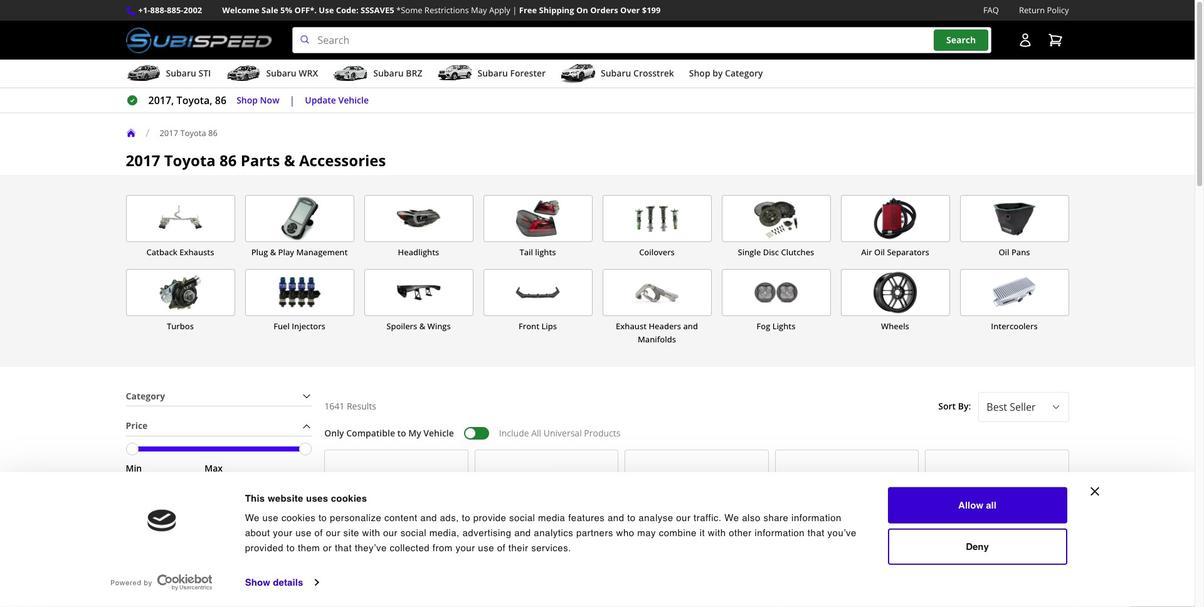 Task type: describe. For each thing, give the bounding box(es) containing it.
coilovers button
[[603, 195, 712, 259]]

86 for 2017 toyota 86
[[208, 127, 218, 138]]

subaru for subaru sti
[[166, 67, 196, 79]]

cookies inside we use cookies to personalize content and ads, to provide social media features and to analyse our traffic. we also share information about your use of our site with our social media, advertising and analytics partners who may combine it with other information that you've provided to them or that they've collected from your use of their services.
[[282, 513, 316, 523]]

tail
[[520, 247, 533, 258]]

+1-888-885-2002 link
[[138, 4, 202, 17]]

advertising
[[463, 528, 512, 538]]

front lips
[[519, 321, 557, 332]]

+1-
[[138, 4, 150, 16]]

parts
[[241, 150, 280, 171]]

exhausts
[[180, 247, 214, 258]]

Min text field
[[126, 476, 197, 506]]

/
[[146, 126, 150, 140]]

powered by cookiebot link
[[107, 573, 216, 592]]

spoilers & wings image
[[365, 270, 473, 316]]

this
[[245, 493, 265, 503]]

2017 for 2017 toyota 86
[[160, 127, 178, 138]]

subaru for subaru forester
[[478, 67, 508, 79]]

you've
[[828, 528, 857, 538]]

subaru for subaru crosstrek
[[601, 67, 631, 79]]

1 vertical spatial of
[[497, 543, 506, 553]]

single
[[738, 247, 761, 258]]

1 vertical spatial information
[[755, 528, 805, 538]]

disc
[[763, 247, 779, 258]]

1 horizontal spatial your
[[456, 543, 475, 553]]

subaru crosstrek
[[601, 67, 674, 79]]

category
[[126, 390, 165, 402]]

forester
[[510, 67, 546, 79]]

results
[[347, 400, 376, 412]]

clutches
[[781, 247, 815, 258]]

faq
[[984, 4, 999, 16]]

shop by category button
[[689, 62, 763, 87]]

a subaru forester thumbnail image image
[[438, 64, 473, 83]]

logo - opens in a new window image
[[111, 575, 212, 591]]

1 vertical spatial that
[[335, 543, 352, 553]]

logo image
[[147, 510, 176, 532]]

1 horizontal spatial our
[[383, 528, 398, 538]]

vehicle inside button
[[338, 94, 369, 106]]

media
[[538, 513, 566, 523]]

price
[[126, 420, 148, 432]]

universal
[[544, 427, 582, 439]]

a subaru crosstrek thumbnail image image
[[561, 64, 596, 83]]

spoilers
[[387, 321, 417, 332]]

2002
[[184, 4, 202, 16]]

*some
[[397, 4, 423, 16]]

single disc clutches
[[738, 247, 815, 258]]

code:
[[336, 4, 359, 16]]

& for spoilers
[[420, 321, 426, 332]]

products
[[584, 427, 621, 439]]

1 we from the left
[[245, 513, 260, 523]]

separators
[[887, 247, 930, 258]]

front lips image
[[484, 270, 592, 316]]

media,
[[430, 528, 460, 538]]

reset
[[286, 482, 312, 496]]

search input field
[[292, 27, 992, 53]]

intercoolers
[[991, 321, 1038, 332]]

from
[[433, 543, 453, 553]]

subispeed logo image
[[126, 27, 272, 53]]

site
[[344, 528, 359, 538]]

shop for shop by category
[[689, 67, 711, 79]]

0 horizontal spatial |
[[290, 94, 295, 107]]

to right ads,
[[462, 513, 471, 523]]

sort by:
[[939, 400, 971, 412]]

fuel injectors
[[274, 321, 326, 332]]

to left them
[[287, 543, 295, 553]]

who
[[616, 528, 635, 538]]

welcome
[[222, 4, 260, 16]]

toyota for 2017 toyota 86 parts & accessories
[[164, 150, 216, 171]]

fuel
[[274, 321, 290, 332]]

toyota,
[[177, 94, 212, 107]]

2017 toyota 86 parts & accessories
[[126, 150, 386, 171]]

their
[[509, 543, 529, 553]]

olm led hyperblink module - 2015-2021 subaru wrx & sti / 2013-2021 fr-s / brz / 86 / 2014-2018 forester / 2013-2017 crosstrek / 2012-2016 impreza / 2010-2014 outback image
[[480, 455, 613, 588]]

1 vertical spatial use
[[296, 528, 312, 538]]

welcome sale 5% off*. use code: sssave5
[[222, 4, 394, 16]]

shop for shop now
[[237, 94, 258, 106]]

0 horizontal spatial your
[[273, 528, 293, 538]]

2017 toyota 86 link
[[160, 127, 228, 138]]

a subaru wrx thumbnail image image
[[226, 64, 261, 83]]

subaru forester
[[478, 67, 546, 79]]

sti
[[199, 67, 211, 79]]

ads,
[[440, 513, 459, 523]]

catback exhausts
[[146, 247, 214, 258]]

subaru sti button
[[126, 62, 211, 87]]

policy
[[1047, 4, 1069, 16]]

personalize
[[330, 513, 382, 523]]

sort
[[939, 400, 956, 412]]

gcs ebrake button image
[[781, 455, 914, 588]]

faq link
[[984, 4, 999, 17]]

and left ads,
[[421, 513, 437, 523]]

5%
[[280, 4, 293, 16]]

apply
[[489, 4, 511, 16]]

play
[[278, 247, 294, 258]]

air oil separators image
[[842, 196, 950, 242]]

885-
[[167, 4, 184, 16]]

minimum slider
[[126, 443, 138, 455]]

brz
[[406, 67, 423, 79]]

show details
[[245, 577, 303, 588]]

only compatible to my vehicle
[[325, 427, 454, 439]]

tail lights
[[520, 247, 556, 258]]

include
[[499, 427, 529, 439]]

0 vertical spatial of
[[315, 528, 323, 538]]

shipping
[[539, 4, 574, 16]]

traffic.
[[694, 513, 722, 523]]

Select... button
[[979, 392, 1069, 422]]

and up who
[[608, 513, 625, 523]]

Max text field
[[205, 476, 276, 506]]

single disc clutches button
[[722, 195, 831, 259]]

1 vertical spatial vehicle
[[424, 427, 454, 439]]

and inside "exhaust headers and manifolds"
[[683, 321, 698, 332]]

0 horizontal spatial our
[[326, 528, 341, 538]]

sale
[[262, 4, 278, 16]]

olm carbon fiber oe style ebrake handle - 2015+ wrx / sti / 2013+ fr-s / brz / 86 / 14-18 forester / 13-17 crosstrek image
[[631, 455, 763, 588]]

only
[[325, 427, 344, 439]]

oil pans image
[[961, 196, 1069, 242]]

wrx
[[299, 67, 318, 79]]

combine
[[659, 528, 697, 538]]

exhaust
[[616, 321, 647, 332]]



Task type: locate. For each thing, give the bounding box(es) containing it.
category button
[[126, 387, 312, 406]]

1 vertical spatial your
[[456, 543, 475, 553]]

use up about
[[263, 513, 279, 523]]

a subaru sti thumbnail image image
[[126, 64, 161, 83]]

2017,
[[148, 94, 174, 107]]

86 for 2017 toyota 86 parts & accessories
[[220, 150, 237, 171]]

content
[[385, 513, 418, 523]]

oil left pans
[[999, 247, 1010, 258]]

it
[[700, 528, 705, 538]]

cookies down this website uses cookies at the bottom
[[282, 513, 316, 523]]

shop now link
[[237, 93, 280, 108]]

1641 results
[[325, 400, 376, 412]]

toyota for 2017 toyota 86
[[180, 127, 206, 138]]

subaru left brz
[[373, 67, 404, 79]]

*some restrictions may apply | free shipping on orders over $199
[[397, 4, 661, 16]]

deny
[[966, 541, 989, 552]]

0 horizontal spatial of
[[315, 528, 323, 538]]

search
[[947, 34, 976, 46]]

of left their
[[497, 543, 506, 553]]

fuel injectors button
[[245, 269, 354, 347]]

subaru forester button
[[438, 62, 546, 87]]

subaru left the sti
[[166, 67, 196, 79]]

& right the parts
[[284, 150, 295, 171]]

we up about
[[245, 513, 260, 523]]

all
[[532, 427, 542, 439]]

0 vertical spatial that
[[808, 528, 825, 538]]

we up "other"
[[725, 513, 739, 523]]

spoilers & wings button
[[364, 269, 473, 347]]

turbos image
[[126, 270, 234, 316]]

category
[[725, 67, 763, 79]]

0 vertical spatial information
[[792, 513, 842, 523]]

subaru left the wrx
[[266, 67, 297, 79]]

home image
[[126, 128, 136, 138]]

information
[[792, 513, 842, 523], [755, 528, 805, 538]]

turbos button
[[126, 269, 235, 347]]

verus billet clutch fork pivot - 2013+ fr-s / brz / 2006-2022 wrx image
[[931, 455, 1064, 588]]

2017 for 2017 toyota 86 parts & accessories
[[126, 150, 160, 171]]

our
[[676, 513, 691, 523], [326, 528, 341, 538], [383, 528, 398, 538]]

toyota down 2017 toyota 86 at the top of the page
[[164, 150, 216, 171]]

orders
[[590, 4, 618, 16]]

uses
[[306, 493, 328, 503]]

1 vertical spatial toyota
[[164, 150, 216, 171]]

subaru sti
[[166, 67, 211, 79]]

with up they've
[[362, 528, 380, 538]]

0 vertical spatial toyota
[[180, 127, 206, 138]]

subaru left crosstrek
[[601, 67, 631, 79]]

information down 'share'
[[755, 528, 805, 538]]

tab panel
[[242, 487, 874, 592]]

0 horizontal spatial shop
[[237, 94, 258, 106]]

restrictions
[[425, 4, 469, 16]]

air oil separators button
[[841, 195, 950, 259]]

allow
[[959, 500, 984, 511]]

0 vertical spatial shop
[[689, 67, 711, 79]]

vehicle right my on the left bottom of page
[[424, 427, 454, 439]]

off*.
[[295, 4, 317, 16]]

our down the content
[[383, 528, 398, 538]]

subaru for subaru brz
[[373, 67, 404, 79]]

oil
[[875, 247, 885, 258], [999, 247, 1010, 258]]

exhaust headers and manifolds image
[[603, 270, 711, 316]]

2 vertical spatial &
[[420, 321, 426, 332]]

catback exhausts button
[[126, 195, 235, 259]]

0 vertical spatial use
[[263, 513, 279, 523]]

our up or
[[326, 528, 341, 538]]

1 horizontal spatial vehicle
[[424, 427, 454, 439]]

1 vertical spatial 2017
[[126, 150, 160, 171]]

use up them
[[296, 528, 312, 538]]

fog lights image
[[722, 270, 830, 316]]

86 right toyota,
[[215, 94, 227, 107]]

free
[[519, 4, 537, 16]]

collected
[[390, 543, 430, 553]]

wheels
[[882, 321, 910, 332]]

use down advertising
[[478, 543, 494, 553]]

sssave5
[[361, 4, 394, 16]]

86
[[215, 94, 227, 107], [208, 127, 218, 138], [220, 150, 237, 171]]

2 with from the left
[[708, 528, 726, 538]]

2 subaru from the left
[[266, 67, 297, 79]]

to up who
[[628, 513, 636, 523]]

4 subaru from the left
[[478, 67, 508, 79]]

0 vertical spatial your
[[273, 528, 293, 538]]

1 horizontal spatial shop
[[689, 67, 711, 79]]

toyota down toyota,
[[180, 127, 206, 138]]

5 subaru from the left
[[601, 67, 631, 79]]

| left the free
[[513, 4, 517, 16]]

by
[[713, 67, 723, 79]]

1 vertical spatial shop
[[237, 94, 258, 106]]

subaru for subaru wrx
[[266, 67, 297, 79]]

0 horizontal spatial social
[[401, 528, 427, 538]]

that left "you've"
[[808, 528, 825, 538]]

lights
[[773, 321, 796, 332]]

86 left the parts
[[220, 150, 237, 171]]

social up collected
[[401, 528, 427, 538]]

include all universal products
[[499, 427, 621, 439]]

subaru wrx
[[266, 67, 318, 79]]

button image
[[1018, 33, 1033, 48]]

headlights image
[[365, 196, 473, 242]]

your right from
[[456, 543, 475, 553]]

air
[[862, 247, 872, 258]]

partners
[[577, 528, 614, 538]]

3 subaru from the left
[[373, 67, 404, 79]]

other
[[729, 528, 752, 538]]

$199
[[642, 4, 661, 16]]

your up provided
[[273, 528, 293, 538]]

0 horizontal spatial use
[[263, 513, 279, 523]]

show details link
[[245, 573, 318, 592]]

subaru left forester
[[478, 67, 508, 79]]

0 vertical spatial &
[[284, 150, 295, 171]]

1 vertical spatial |
[[290, 94, 295, 107]]

plug & play management image
[[246, 196, 354, 242]]

1 horizontal spatial that
[[808, 528, 825, 538]]

| right now
[[290, 94, 295, 107]]

1 horizontal spatial |
[[513, 4, 517, 16]]

shop inside dropdown button
[[689, 67, 711, 79]]

vehicle down the a subaru brz thumbnail image
[[338, 94, 369, 106]]

maximum slider
[[299, 443, 312, 455]]

and right headers
[[683, 321, 698, 332]]

0 horizontal spatial that
[[335, 543, 352, 553]]

1 horizontal spatial of
[[497, 543, 506, 553]]

search button
[[934, 30, 989, 51]]

0 vertical spatial 2017
[[160, 127, 178, 138]]

& left wings
[[420, 321, 426, 332]]

wheels image
[[842, 270, 950, 316]]

0 horizontal spatial cookies
[[282, 513, 316, 523]]

that right or
[[335, 543, 352, 553]]

2 horizontal spatial &
[[420, 321, 426, 332]]

0 horizontal spatial oil
[[875, 247, 885, 258]]

2017 down /
[[126, 150, 160, 171]]

single disc clutches image
[[722, 196, 830, 242]]

by:
[[959, 400, 971, 412]]

features
[[569, 513, 605, 523]]

0 horizontal spatial we
[[245, 513, 260, 523]]

coilovers image
[[603, 196, 711, 242]]

toyota
[[180, 127, 206, 138], [164, 150, 216, 171]]

0 horizontal spatial with
[[362, 528, 380, 538]]

1 subaru from the left
[[166, 67, 196, 79]]

headers
[[649, 321, 681, 332]]

0 horizontal spatial vehicle
[[338, 94, 369, 106]]

1 horizontal spatial with
[[708, 528, 726, 538]]

cookies
[[331, 493, 367, 503], [282, 513, 316, 523]]

and up their
[[515, 528, 531, 538]]

tab panel containing this website uses cookies
[[242, 487, 874, 592]]

0 vertical spatial social
[[509, 513, 535, 523]]

update vehicle
[[305, 94, 369, 106]]

0 vertical spatial |
[[513, 4, 517, 16]]

compatible
[[346, 427, 395, 439]]

2017
[[160, 127, 178, 138], [126, 150, 160, 171]]

shop
[[689, 67, 711, 79], [237, 94, 258, 106]]

details
[[273, 577, 303, 588]]

oil right air
[[875, 247, 885, 258]]

min
[[126, 462, 142, 474]]

a subaru brz thumbnail image image
[[333, 64, 368, 83]]

wings
[[428, 321, 451, 332]]

close banner image
[[1091, 487, 1100, 496]]

2 oil from the left
[[999, 247, 1010, 258]]

2 vertical spatial 86
[[220, 150, 237, 171]]

use
[[319, 4, 334, 16]]

1 horizontal spatial oil
[[999, 247, 1010, 258]]

2 we from the left
[[725, 513, 739, 523]]

& left play
[[270, 247, 276, 258]]

1 vertical spatial &
[[270, 247, 276, 258]]

and
[[683, 321, 698, 332], [421, 513, 437, 523], [608, 513, 625, 523], [515, 528, 531, 538]]

catback exhausts image
[[126, 196, 234, 242]]

0 vertical spatial 86
[[215, 94, 227, 107]]

information up "you've"
[[792, 513, 842, 523]]

crosstrek
[[634, 67, 674, 79]]

intercoolers image
[[961, 270, 1069, 316]]

2017 right /
[[160, 127, 178, 138]]

1 horizontal spatial social
[[509, 513, 535, 523]]

all
[[986, 500, 997, 511]]

lips
[[542, 321, 557, 332]]

0 horizontal spatial &
[[270, 247, 276, 258]]

2 horizontal spatial our
[[676, 513, 691, 523]]

to left my on the left bottom of page
[[398, 427, 406, 439]]

with
[[362, 528, 380, 538], [708, 528, 726, 538]]

2017 toyota 86
[[160, 127, 218, 138]]

0 vertical spatial vehicle
[[338, 94, 369, 106]]

allow all button
[[888, 487, 1068, 524]]

fumoto quick engine oil drain valve - 2015-2022 wrx / 2013+ fr-s / brz / 86 image
[[330, 455, 463, 588]]

to
[[398, 427, 406, 439], [319, 513, 327, 523], [462, 513, 471, 523], [628, 513, 636, 523], [287, 543, 295, 553]]

of up or
[[315, 528, 323, 538]]

intercoolers button
[[960, 269, 1069, 347]]

& for plug
[[270, 247, 276, 258]]

cookies up the personalize
[[331, 493, 367, 503]]

1 horizontal spatial &
[[284, 150, 295, 171]]

1 oil from the left
[[875, 247, 885, 258]]

to down uses at the bottom left of page
[[319, 513, 327, 523]]

2 horizontal spatial use
[[478, 543, 494, 553]]

with right it
[[708, 528, 726, 538]]

1 with from the left
[[362, 528, 380, 538]]

max
[[205, 462, 223, 474]]

86 for 2017, toyota, 86
[[215, 94, 227, 107]]

or
[[323, 543, 332, 553]]

1 vertical spatial 86
[[208, 127, 218, 138]]

0 vertical spatial cookies
[[331, 493, 367, 503]]

1 horizontal spatial use
[[296, 528, 312, 538]]

front
[[519, 321, 540, 332]]

reset button
[[286, 474, 312, 504]]

plug & play management
[[251, 247, 348, 258]]

oil pans
[[999, 247, 1031, 258]]

subaru inside "dropdown button"
[[373, 67, 404, 79]]

social left media
[[509, 513, 535, 523]]

shop left now
[[237, 94, 258, 106]]

our up combine at the right bottom
[[676, 513, 691, 523]]

888-
[[150, 4, 167, 16]]

exhaust headers and manifolds button
[[603, 269, 712, 347]]

1 horizontal spatial we
[[725, 513, 739, 523]]

oil pans button
[[960, 195, 1069, 259]]

shop left by
[[689, 67, 711, 79]]

over
[[621, 4, 640, 16]]

shop now
[[237, 94, 280, 106]]

1 vertical spatial social
[[401, 528, 427, 538]]

we
[[245, 513, 260, 523], [725, 513, 739, 523]]

86 down toyota,
[[208, 127, 218, 138]]

subaru brz
[[373, 67, 423, 79]]

tail lights image
[[484, 196, 592, 242]]

1 horizontal spatial cookies
[[331, 493, 367, 503]]

fuel injectors image
[[246, 270, 354, 316]]

1 vertical spatial cookies
[[282, 513, 316, 523]]

select... image
[[1051, 402, 1061, 412]]

on
[[577, 4, 588, 16]]

2 vertical spatial use
[[478, 543, 494, 553]]

may
[[638, 528, 656, 538]]

wheels button
[[841, 269, 950, 347]]



Task type: vqa. For each thing, say whether or not it's contained in the screenshot.
USA
no



